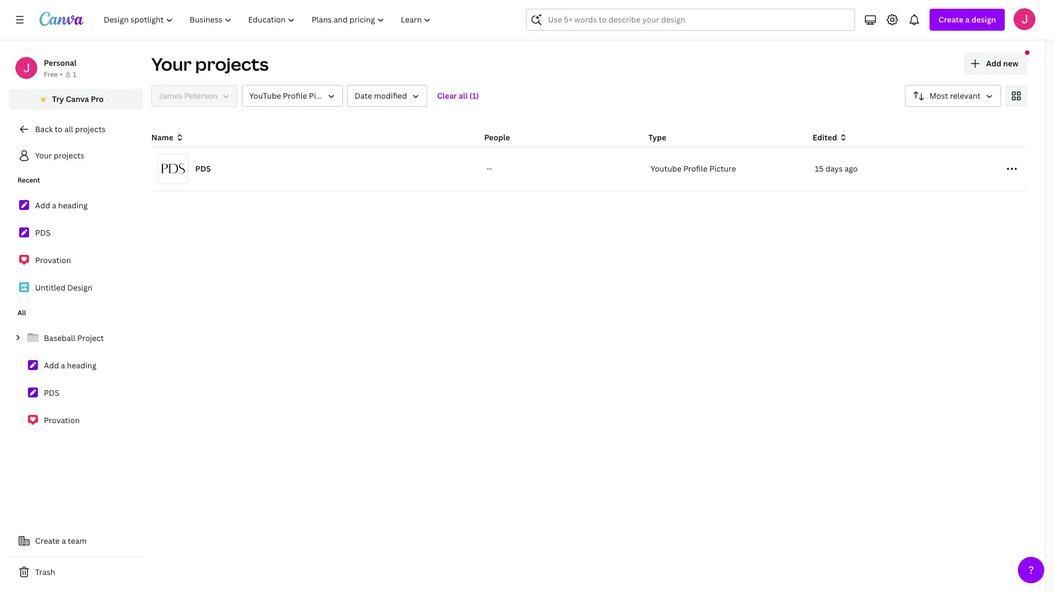 Task type: vqa. For each thing, say whether or not it's contained in the screenshot.
"Minimalist" associated with Gold
no



Task type: locate. For each thing, give the bounding box(es) containing it.
15
[[816, 164, 824, 174]]

1 horizontal spatial picture
[[710, 164, 737, 174]]

james
[[159, 91, 182, 101]]

create left team
[[35, 536, 60, 547]]

picture inside category 'button'
[[309, 91, 336, 101]]

a left team
[[62, 536, 66, 547]]

projects up your projects link at left top
[[75, 124, 106, 134]]

canva
[[66, 94, 89, 104]]

-
[[487, 164, 490, 174], [490, 164, 493, 174]]

james peterson image
[[1014, 8, 1036, 30]]

create a team
[[35, 536, 87, 547]]

1 horizontal spatial create
[[939, 14, 964, 25]]

0 vertical spatial list
[[9, 194, 143, 300]]

0 horizontal spatial your projects
[[35, 150, 84, 161]]

date
[[355, 91, 372, 101]]

trash
[[35, 568, 55, 578]]

0 vertical spatial add a heading link
[[9, 194, 143, 217]]

recent
[[18, 176, 40, 185]]

list containing baseball project
[[9, 327, 143, 433]]

add a heading link down your projects link at left top
[[9, 194, 143, 217]]

youtube
[[651, 164, 682, 174]]

add
[[987, 58, 1002, 69], [35, 200, 50, 211], [44, 361, 59, 371]]

most
[[930, 91, 949, 101]]

0 vertical spatial your
[[152, 52, 192, 76]]

projects up peterson
[[195, 52, 269, 76]]

Date modified button
[[348, 85, 428, 107]]

2 vertical spatial add
[[44, 361, 59, 371]]

2 provation link from the top
[[9, 409, 143, 433]]

provation for 2nd provation link from the bottom of the page
[[35, 255, 71, 266]]

15 days ago
[[816, 164, 859, 174]]

1 vertical spatial your projects
[[35, 150, 84, 161]]

all
[[18, 308, 26, 318]]

create
[[939, 14, 964, 25], [35, 536, 60, 547]]

clear all (1)
[[437, 91, 479, 101]]

personal
[[44, 58, 77, 68]]

1 list from the top
[[9, 194, 143, 300]]

add a heading down the recent
[[35, 200, 88, 211]]

profile right "youtube"
[[684, 164, 708, 174]]

profile
[[283, 91, 307, 101], [684, 164, 708, 174]]

picture
[[309, 91, 336, 101], [710, 164, 737, 174]]

1 horizontal spatial all
[[459, 91, 468, 101]]

name
[[152, 132, 173, 143]]

heading down baseball project link
[[67, 361, 96, 371]]

your projects up peterson
[[152, 52, 269, 76]]

1 horizontal spatial your
[[152, 52, 192, 76]]

1 vertical spatial provation link
[[9, 409, 143, 433]]

your projects
[[152, 52, 269, 76], [35, 150, 84, 161]]

create for create a team
[[35, 536, 60, 547]]

--
[[487, 164, 493, 174]]

profile right youtube
[[283, 91, 307, 101]]

modified
[[374, 91, 407, 101]]

heading
[[58, 200, 88, 211], [67, 361, 96, 371]]

your
[[152, 52, 192, 76], [35, 150, 52, 161]]

0 vertical spatial provation link
[[9, 249, 143, 272]]

try
[[52, 94, 64, 104]]

add down the recent
[[35, 200, 50, 211]]

add a heading link down baseball project link
[[9, 355, 143, 378]]

provation for 1st provation link from the bottom
[[44, 416, 80, 426]]

0 vertical spatial heading
[[58, 200, 88, 211]]

1 vertical spatial add
[[35, 200, 50, 211]]

pds
[[195, 164, 211, 174], [35, 228, 51, 238], [44, 388, 59, 399]]

0 vertical spatial pds link
[[9, 222, 143, 245]]

baseball
[[44, 333, 75, 344]]

name button
[[152, 132, 184, 144]]

youtube profile picture
[[249, 91, 336, 101]]

1 vertical spatial profile
[[684, 164, 708, 174]]

1 horizontal spatial profile
[[684, 164, 708, 174]]

0 vertical spatial provation
[[35, 255, 71, 266]]

free
[[44, 70, 58, 79]]

0 vertical spatial create
[[939, 14, 964, 25]]

create inside button
[[35, 536, 60, 547]]

1 horizontal spatial your projects
[[152, 52, 269, 76]]

clear all (1) link
[[432, 85, 485, 107]]

provation
[[35, 255, 71, 266], [44, 416, 80, 426]]

create left design
[[939, 14, 964, 25]]

0 vertical spatial projects
[[195, 52, 269, 76]]

1 vertical spatial add a heading
[[44, 361, 96, 371]]

a down your projects link at left top
[[52, 200, 56, 211]]

1 vertical spatial all
[[64, 124, 73, 134]]

add a heading down baseball project
[[44, 361, 96, 371]]

add down baseball
[[44, 361, 59, 371]]

add a heading
[[35, 200, 88, 211], [44, 361, 96, 371]]

your projects down to
[[35, 150, 84, 161]]

a left design
[[966, 14, 970, 25]]

projects
[[195, 52, 269, 76], [75, 124, 106, 134], [54, 150, 84, 161]]

all
[[459, 91, 468, 101], [64, 124, 73, 134]]

0 horizontal spatial profile
[[283, 91, 307, 101]]

all left (1)
[[459, 91, 468, 101]]

add a heading link
[[9, 194, 143, 217], [9, 355, 143, 378]]

1 - from the left
[[487, 164, 490, 174]]

pds link
[[9, 222, 143, 245], [9, 382, 143, 405]]

all right to
[[64, 124, 73, 134]]

untitled design link
[[9, 277, 143, 300]]

1 vertical spatial create
[[35, 536, 60, 547]]

baseball project link
[[9, 327, 143, 350]]

1 vertical spatial pds link
[[9, 382, 143, 405]]

back to all projects
[[35, 124, 106, 134]]

your up james
[[152, 52, 192, 76]]

james peterson
[[159, 91, 218, 101]]

peterson
[[184, 91, 218, 101]]

heading down your projects link at left top
[[58, 200, 88, 211]]

0 horizontal spatial create
[[35, 536, 60, 547]]

0 vertical spatial add
[[987, 58, 1002, 69]]

1 vertical spatial projects
[[75, 124, 106, 134]]

picture for youtube profile picture
[[309, 91, 336, 101]]

list containing add a heading
[[9, 194, 143, 300]]

a
[[966, 14, 970, 25], [52, 200, 56, 211], [61, 361, 65, 371], [62, 536, 66, 547]]

0 vertical spatial picture
[[309, 91, 336, 101]]

team
[[68, 536, 87, 547]]

add left new
[[987, 58, 1002, 69]]

list
[[9, 194, 143, 300], [9, 327, 143, 433]]

Search search field
[[549, 9, 834, 30]]

your down back at the left top
[[35, 150, 52, 161]]

create inside dropdown button
[[939, 14, 964, 25]]

profile inside category 'button'
[[283, 91, 307, 101]]

2 vertical spatial pds
[[44, 388, 59, 399]]

Category button
[[242, 85, 343, 107]]

Owner button
[[152, 85, 238, 107]]

your projects inside your projects link
[[35, 150, 84, 161]]

1 pds link from the top
[[9, 222, 143, 245]]

projects down back to all projects at the left
[[54, 150, 84, 161]]

None search field
[[527, 9, 856, 31]]

1
[[73, 70, 76, 79]]

1 vertical spatial add a heading link
[[9, 355, 143, 378]]

Sort by button
[[906, 85, 1002, 107]]

provation link
[[9, 249, 143, 272], [9, 409, 143, 433]]

a inside dropdown button
[[966, 14, 970, 25]]

to
[[55, 124, 63, 134]]

1 vertical spatial heading
[[67, 361, 96, 371]]

0 vertical spatial profile
[[283, 91, 307, 101]]

1 vertical spatial picture
[[710, 164, 737, 174]]

try canva pro
[[52, 94, 104, 104]]

•
[[60, 70, 63, 79]]

0 horizontal spatial your
[[35, 150, 52, 161]]

2 list from the top
[[9, 327, 143, 433]]

0 horizontal spatial picture
[[309, 91, 336, 101]]

pro
[[91, 94, 104, 104]]

1 vertical spatial list
[[9, 327, 143, 433]]

most relevant
[[930, 91, 981, 101]]

youtube profile picture
[[651, 164, 737, 174]]

1 vertical spatial provation
[[44, 416, 80, 426]]



Task type: describe. For each thing, give the bounding box(es) containing it.
add new button
[[965, 53, 1028, 75]]

picture for youtube profile picture
[[710, 164, 737, 174]]

0 vertical spatial your projects
[[152, 52, 269, 76]]

0 horizontal spatial all
[[64, 124, 73, 134]]

profile for youtube
[[684, 164, 708, 174]]

2 add a heading link from the top
[[9, 355, 143, 378]]

relevant
[[951, 91, 981, 101]]

(1)
[[470, 91, 479, 101]]

days
[[826, 164, 843, 174]]

create for create a design
[[939, 14, 964, 25]]

project
[[77, 333, 104, 344]]

1 vertical spatial pds
[[35, 228, 51, 238]]

a inside button
[[62, 536, 66, 547]]

baseball project
[[44, 333, 104, 344]]

2 pds link from the top
[[9, 382, 143, 405]]

back
[[35, 124, 53, 134]]

design
[[972, 14, 997, 25]]

your projects link
[[9, 145, 143, 167]]

2 - from the left
[[490, 164, 493, 174]]

0 vertical spatial all
[[459, 91, 468, 101]]

date modified
[[355, 91, 407, 101]]

try canva pro button
[[9, 89, 143, 110]]

untitled
[[35, 283, 65, 293]]

edited button
[[813, 132, 969, 144]]

1 add a heading link from the top
[[9, 194, 143, 217]]

create a design button
[[931, 9, 1006, 31]]

1 vertical spatial your
[[35, 150, 52, 161]]

0 vertical spatial pds
[[195, 164, 211, 174]]

trash link
[[9, 562, 143, 584]]

2 vertical spatial projects
[[54, 150, 84, 161]]

untitled design
[[35, 283, 93, 293]]

youtube
[[249, 91, 281, 101]]

top level navigation element
[[97, 9, 441, 31]]

create a team button
[[9, 531, 143, 553]]

new
[[1004, 58, 1019, 69]]

type
[[649, 132, 667, 143]]

free •
[[44, 70, 63, 79]]

edited
[[813, 132, 838, 143]]

back to all projects link
[[9, 119, 143, 141]]

design
[[67, 283, 93, 293]]

clear
[[437, 91, 457, 101]]

0 vertical spatial add a heading
[[35, 200, 88, 211]]

create a design
[[939, 14, 997, 25]]

ago
[[845, 164, 859, 174]]

1 provation link from the top
[[9, 249, 143, 272]]

profile for youtube
[[283, 91, 307, 101]]

a down baseball
[[61, 361, 65, 371]]

add inside dropdown button
[[987, 58, 1002, 69]]

people
[[485, 132, 510, 143]]

add new
[[987, 58, 1019, 69]]



